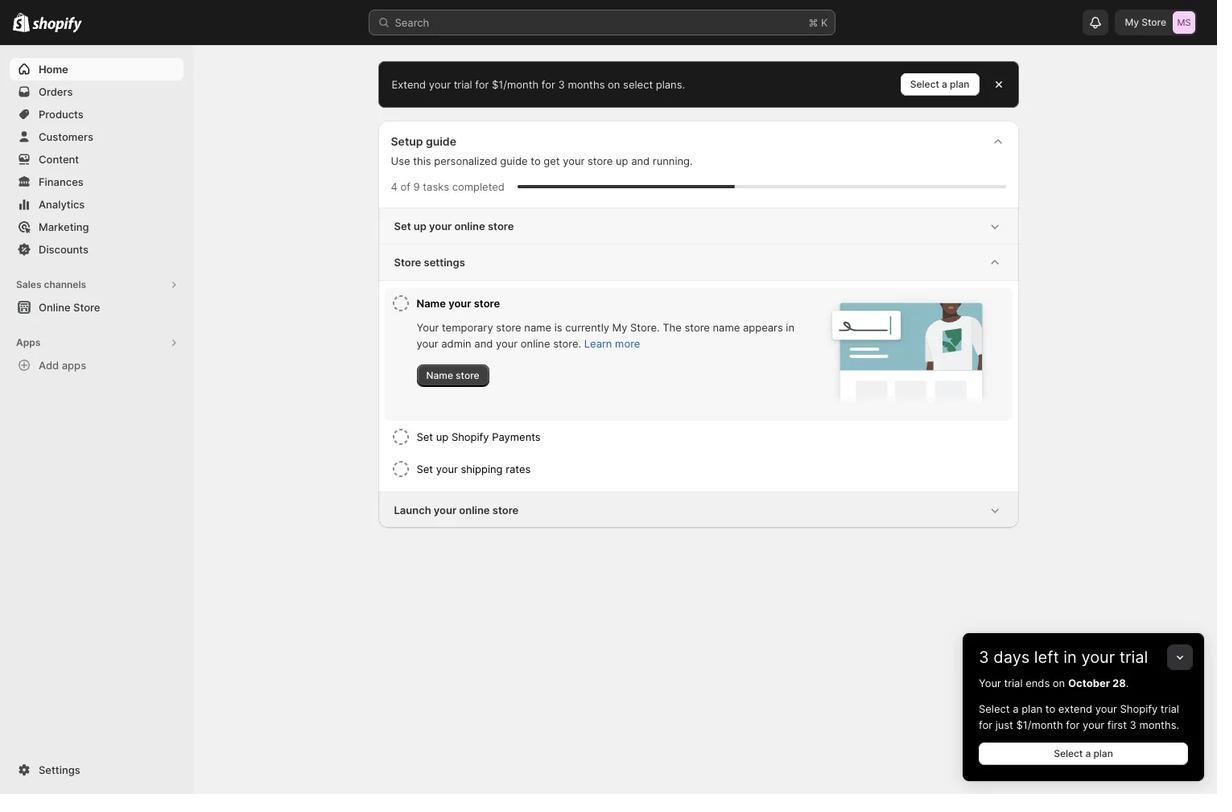 Task type: vqa. For each thing, say whether or not it's contained in the screenshot.
Text Field
no



Task type: describe. For each thing, give the bounding box(es) containing it.
products
[[39, 108, 84, 121]]

.
[[1126, 677, 1129, 690]]

a inside select a plan to extend your shopify trial for just $1/month for your first 3 months.
[[1013, 703, 1019, 716]]

extend
[[392, 78, 426, 91]]

select a plan inside 3 days left in your trial element
[[1054, 748, 1113, 760]]

28
[[1113, 677, 1126, 690]]

content link
[[10, 148, 184, 171]]

admin
[[441, 337, 472, 350]]

⌘
[[809, 16, 818, 29]]

0 vertical spatial on
[[608, 78, 620, 91]]

personalized
[[434, 155, 497, 167]]

trial inside dropdown button
[[1120, 648, 1148, 667]]

your right launch
[[434, 504, 457, 517]]

store for online store
[[73, 301, 100, 314]]

on inside 3 days left in your trial element
[[1053, 677, 1065, 690]]

mark set up shopify payments as done image
[[391, 428, 410, 447]]

0 vertical spatial 3
[[558, 78, 565, 91]]

temporary
[[442, 321, 493, 334]]

sales channels
[[16, 279, 86, 291]]

appears
[[743, 321, 783, 334]]

use
[[391, 155, 410, 167]]

0 horizontal spatial $1/month
[[492, 78, 539, 91]]

setup
[[391, 134, 423, 148]]

months
[[568, 78, 605, 91]]

finances
[[39, 176, 84, 188]]

the
[[663, 321, 682, 334]]

just
[[996, 719, 1013, 732]]

store right the
[[685, 321, 710, 334]]

days
[[994, 648, 1030, 667]]

marketing link
[[10, 216, 184, 238]]

name for name your store
[[417, 297, 446, 310]]

currently
[[565, 321, 609, 334]]

learn more
[[584, 337, 640, 350]]

apps
[[16, 337, 40, 349]]

⌘ k
[[809, 16, 828, 29]]

search
[[395, 16, 429, 29]]

tasks
[[423, 180, 449, 193]]

my inside your temporary store name is currently my store. the store name appears in your admin and your online store.
[[612, 321, 628, 334]]

your right admin on the left top of the page
[[496, 337, 518, 350]]

in inside dropdown button
[[1064, 648, 1077, 667]]

your right extend
[[429, 78, 451, 91]]

up for set up shopify payments
[[436, 431, 449, 444]]

3 inside select a plan to extend your shopify trial for just $1/month for your first 3 months.
[[1130, 719, 1137, 732]]

october
[[1068, 677, 1110, 690]]

home
[[39, 63, 68, 76]]

2 vertical spatial a
[[1086, 748, 1091, 760]]

discounts link
[[10, 238, 184, 261]]

this
[[413, 155, 431, 167]]

2 name from the left
[[713, 321, 740, 334]]

months.
[[1140, 719, 1180, 732]]

launch your online store
[[394, 504, 519, 517]]

4
[[391, 180, 398, 193]]

settings
[[39, 764, 80, 777]]

shopify inside dropdown button
[[452, 431, 489, 444]]

9
[[413, 180, 420, 193]]

set for set up shopify payments
[[417, 431, 433, 444]]

select
[[623, 78, 653, 91]]

apps button
[[10, 332, 184, 354]]

store right temporary
[[496, 321, 521, 334]]

set up shopify payments
[[417, 431, 541, 444]]

select a plan link inside 3 days left in your trial element
[[979, 743, 1188, 766]]

for left months
[[542, 78, 555, 91]]

0 vertical spatial and
[[631, 155, 650, 167]]

first
[[1108, 719, 1127, 732]]

store down rates
[[493, 504, 519, 517]]

name your store element
[[417, 320, 800, 387]]

home link
[[10, 58, 184, 81]]

for left just
[[979, 719, 993, 732]]

0 vertical spatial my
[[1125, 16, 1139, 28]]

trial inside select a plan to extend your shopify trial for just $1/month for your first 3 months.
[[1161, 703, 1179, 716]]

set your shipping rates
[[417, 463, 531, 476]]

add
[[39, 359, 59, 372]]

add apps
[[39, 359, 86, 372]]

left
[[1034, 648, 1059, 667]]

channels
[[44, 279, 86, 291]]

set up your online store
[[394, 220, 514, 233]]

up for set up your online store
[[414, 220, 427, 233]]

is
[[555, 321, 563, 334]]

online store button
[[0, 296, 193, 319]]

online inside dropdown button
[[459, 504, 490, 517]]

for down extend
[[1066, 719, 1080, 732]]

set up your online store button
[[378, 209, 1019, 244]]

set up shopify payments button
[[417, 421, 1006, 453]]

get
[[544, 155, 560, 167]]

your for your trial ends on october 28 .
[[979, 677, 1001, 690]]

store inside dropdown button
[[394, 256, 421, 269]]

add apps button
[[10, 354, 184, 377]]

for right extend
[[475, 78, 489, 91]]

online store
[[39, 301, 100, 314]]

store right get
[[588, 155, 613, 167]]

store.
[[630, 321, 660, 334]]

1 vertical spatial guide
[[500, 155, 528, 167]]

trial left ends
[[1004, 677, 1023, 690]]

marketing
[[39, 221, 89, 233]]

payments
[[492, 431, 541, 444]]

your left admin on the left top of the page
[[417, 337, 438, 350]]

store settings
[[394, 256, 465, 269]]

plan inside select a plan to extend your shopify trial for just $1/month for your first 3 months.
[[1022, 703, 1043, 716]]

name your store
[[417, 297, 500, 310]]

use this personalized guide to get your store up and running.
[[391, 155, 693, 167]]

3 inside dropdown button
[[979, 648, 989, 667]]

online
[[39, 301, 71, 314]]

shopify image
[[13, 13, 30, 32]]

apps
[[62, 359, 86, 372]]

mark name your store as done image
[[391, 294, 410, 313]]

your temporary store name is currently my store. the store name appears in your admin and your online store.
[[417, 321, 795, 350]]

shopify image
[[32, 17, 82, 33]]

analytics
[[39, 198, 85, 211]]

set your shipping rates button
[[417, 453, 1006, 485]]

0 horizontal spatial a
[[942, 78, 948, 90]]

your left shipping
[[436, 463, 458, 476]]



Task type: locate. For each thing, give the bounding box(es) containing it.
0 vertical spatial guide
[[426, 134, 456, 148]]

in right left
[[1064, 648, 1077, 667]]

trial up .
[[1120, 648, 1148, 667]]

1 vertical spatial online
[[521, 337, 550, 350]]

store inside "link"
[[73, 301, 100, 314]]

3 days left in your trial
[[979, 648, 1148, 667]]

online inside 'dropdown button'
[[454, 220, 485, 233]]

0 horizontal spatial and
[[474, 337, 493, 350]]

1 horizontal spatial guide
[[500, 155, 528, 167]]

name
[[524, 321, 552, 334], [713, 321, 740, 334]]

up inside dropdown button
[[436, 431, 449, 444]]

on left 'select'
[[608, 78, 620, 91]]

0 vertical spatial select a plan link
[[901, 73, 979, 96]]

3 days left in your trial button
[[963, 634, 1204, 667]]

store left my store icon
[[1142, 16, 1167, 28]]

2 vertical spatial 3
[[1130, 719, 1137, 732]]

trial
[[454, 78, 472, 91], [1120, 648, 1148, 667], [1004, 677, 1023, 690], [1161, 703, 1179, 716]]

guide up this
[[426, 134, 456, 148]]

learn more link
[[584, 337, 640, 350]]

1 vertical spatial $1/month
[[1016, 719, 1063, 732]]

1 horizontal spatial to
[[1046, 703, 1056, 716]]

on
[[608, 78, 620, 91], [1053, 677, 1065, 690]]

store for my store
[[1142, 16, 1167, 28]]

1 horizontal spatial up
[[436, 431, 449, 444]]

your right get
[[563, 155, 585, 167]]

0 horizontal spatial guide
[[426, 134, 456, 148]]

learn
[[584, 337, 612, 350]]

your down 'name your store'
[[417, 321, 439, 334]]

and left running.
[[631, 155, 650, 167]]

0 vertical spatial select
[[910, 78, 939, 90]]

0 vertical spatial shopify
[[452, 431, 489, 444]]

name left appears
[[713, 321, 740, 334]]

1 vertical spatial 3
[[979, 648, 989, 667]]

shopify up set your shipping rates
[[452, 431, 489, 444]]

and inside your temporary store name is currently my store. the store name appears in your admin and your online store.
[[474, 337, 493, 350]]

my store image
[[1173, 11, 1196, 34]]

2 vertical spatial set
[[417, 463, 433, 476]]

online inside your temporary store name is currently my store. the store name appears in your admin and your online store.
[[521, 337, 550, 350]]

trial up months.
[[1161, 703, 1179, 716]]

1 vertical spatial name
[[426, 370, 453, 382]]

set
[[394, 220, 411, 233], [417, 431, 433, 444], [417, 463, 433, 476]]

plans.
[[656, 78, 685, 91]]

0 vertical spatial to
[[531, 155, 541, 167]]

0 horizontal spatial to
[[531, 155, 541, 167]]

up inside 'dropdown button'
[[414, 220, 427, 233]]

extend your trial for $1/month for 3 months on select plans.
[[392, 78, 685, 91]]

online down set your shipping rates
[[459, 504, 490, 517]]

2 vertical spatial online
[[459, 504, 490, 517]]

products link
[[10, 103, 184, 126]]

orders link
[[10, 81, 184, 103]]

1 vertical spatial in
[[1064, 648, 1077, 667]]

0 horizontal spatial my
[[612, 321, 628, 334]]

up up store settings
[[414, 220, 427, 233]]

0 vertical spatial plan
[[950, 78, 970, 90]]

for
[[475, 78, 489, 91], [542, 78, 555, 91], [979, 719, 993, 732], [1066, 719, 1080, 732]]

extend
[[1059, 703, 1093, 716]]

4 of 9 tasks completed
[[391, 180, 505, 193]]

3 left days
[[979, 648, 989, 667]]

0 horizontal spatial store
[[73, 301, 100, 314]]

2 horizontal spatial a
[[1086, 748, 1091, 760]]

2 vertical spatial up
[[436, 431, 449, 444]]

to inside select a plan to extend your shopify trial for just $1/month for your first 3 months.
[[1046, 703, 1056, 716]]

2 horizontal spatial up
[[616, 155, 628, 167]]

online down completed
[[454, 220, 485, 233]]

1 horizontal spatial and
[[631, 155, 650, 167]]

store down completed
[[488, 220, 514, 233]]

online
[[454, 220, 485, 233], [521, 337, 550, 350], [459, 504, 490, 517]]

name for name store
[[426, 370, 453, 382]]

your inside your temporary store name is currently my store. the store name appears in your admin and your online store.
[[417, 321, 439, 334]]

of
[[401, 180, 411, 193]]

set right "mark set up shopify payments as done" image at the bottom left of page
[[417, 431, 433, 444]]

1 vertical spatial a
[[1013, 703, 1019, 716]]

1 vertical spatial select a plan
[[1054, 748, 1113, 760]]

your
[[429, 78, 451, 91], [563, 155, 585, 167], [429, 220, 452, 233], [449, 297, 471, 310], [417, 337, 438, 350], [496, 337, 518, 350], [436, 463, 458, 476], [434, 504, 457, 517], [1082, 648, 1115, 667], [1096, 703, 1117, 716], [1083, 719, 1105, 732]]

1 vertical spatial to
[[1046, 703, 1056, 716]]

0 horizontal spatial in
[[786, 321, 795, 334]]

rates
[[506, 463, 531, 476]]

1 horizontal spatial a
[[1013, 703, 1019, 716]]

store.
[[553, 337, 581, 350]]

3 days left in your trial element
[[963, 675, 1204, 782]]

0 vertical spatial your
[[417, 321, 439, 334]]

name store
[[426, 370, 480, 382]]

0 horizontal spatial 3
[[558, 78, 565, 91]]

select for select a plan link inside 3 days left in your trial element
[[1054, 748, 1083, 760]]

2 horizontal spatial 3
[[1130, 719, 1137, 732]]

0 vertical spatial up
[[616, 155, 628, 167]]

in right appears
[[786, 321, 795, 334]]

shopify
[[452, 431, 489, 444], [1120, 703, 1158, 716]]

set down 'of'
[[394, 220, 411, 233]]

sales
[[16, 279, 41, 291]]

3 left months
[[558, 78, 565, 91]]

0 horizontal spatial shopify
[[452, 431, 489, 444]]

1 vertical spatial your
[[979, 677, 1001, 690]]

a
[[942, 78, 948, 90], [1013, 703, 1019, 716], [1086, 748, 1091, 760]]

select
[[910, 78, 939, 90], [979, 703, 1010, 716], [1054, 748, 1083, 760]]

0 vertical spatial a
[[942, 78, 948, 90]]

shipping
[[461, 463, 503, 476]]

mark set your shipping rates as done image
[[391, 460, 410, 479]]

your up settings at top
[[429, 220, 452, 233]]

guide
[[426, 134, 456, 148], [500, 155, 528, 167]]

$1/month inside select a plan to extend your shopify trial for just $1/month for your first 3 months.
[[1016, 719, 1063, 732]]

name
[[417, 297, 446, 310], [426, 370, 453, 382]]

0 vertical spatial select a plan
[[910, 78, 970, 90]]

1 horizontal spatial name
[[713, 321, 740, 334]]

trial right extend
[[454, 78, 472, 91]]

1 vertical spatial shopify
[[1120, 703, 1158, 716]]

settings
[[424, 256, 465, 269]]

1 vertical spatial up
[[414, 220, 427, 233]]

store inside 'dropdown button'
[[488, 220, 514, 233]]

1 horizontal spatial your
[[979, 677, 1001, 690]]

2 vertical spatial select
[[1054, 748, 1083, 760]]

discounts
[[39, 243, 89, 256]]

name inside dropdown button
[[417, 297, 446, 310]]

your down days
[[979, 677, 1001, 690]]

0 horizontal spatial up
[[414, 220, 427, 233]]

my left my store icon
[[1125, 16, 1139, 28]]

k
[[821, 16, 828, 29]]

ends
[[1026, 677, 1050, 690]]

my store
[[1125, 16, 1167, 28]]

store settings button
[[378, 245, 1019, 280]]

and
[[631, 155, 650, 167], [474, 337, 493, 350]]

name down admin on the left top of the page
[[426, 370, 453, 382]]

0 vertical spatial name
[[417, 297, 446, 310]]

store down admin on the left top of the page
[[456, 370, 480, 382]]

content
[[39, 153, 79, 166]]

1 horizontal spatial on
[[1053, 677, 1065, 690]]

finances link
[[10, 171, 184, 193]]

1 vertical spatial plan
[[1022, 703, 1043, 716]]

launch your online store button
[[378, 493, 1019, 528]]

store left settings at top
[[394, 256, 421, 269]]

0 vertical spatial $1/month
[[492, 78, 539, 91]]

1 name from the left
[[524, 321, 552, 334]]

1 horizontal spatial plan
[[1022, 703, 1043, 716]]

1 horizontal spatial $1/month
[[1016, 719, 1063, 732]]

0 horizontal spatial select a plan
[[910, 78, 970, 90]]

in
[[786, 321, 795, 334], [1064, 648, 1077, 667]]

on right ends
[[1053, 677, 1065, 690]]

your up first
[[1096, 703, 1117, 716]]

0 horizontal spatial select
[[910, 78, 939, 90]]

select a plan link
[[901, 73, 979, 96], [979, 743, 1188, 766]]

your trial ends on october 28 .
[[979, 677, 1129, 690]]

0 vertical spatial set
[[394, 220, 411, 233]]

1 horizontal spatial in
[[1064, 648, 1077, 667]]

1 vertical spatial and
[[474, 337, 493, 350]]

1 horizontal spatial shopify
[[1120, 703, 1158, 716]]

customers link
[[10, 126, 184, 148]]

1 horizontal spatial my
[[1125, 16, 1139, 28]]

launch
[[394, 504, 431, 517]]

set right mark set your shipping rates as done image
[[417, 463, 433, 476]]

your inside 'dropdown button'
[[429, 220, 452, 233]]

up right "mark set up shopify payments as done" image at the bottom left of page
[[436, 431, 449, 444]]

store down the sales channels button
[[73, 301, 100, 314]]

2 vertical spatial store
[[73, 301, 100, 314]]

$1/month right just
[[1016, 719, 1063, 732]]

store
[[1142, 16, 1167, 28], [394, 256, 421, 269], [73, 301, 100, 314]]

1 horizontal spatial select
[[979, 703, 1010, 716]]

shopify inside select a plan to extend your shopify trial for just $1/month for your first 3 months.
[[1120, 703, 1158, 716]]

name store link
[[417, 365, 489, 387]]

store
[[588, 155, 613, 167], [488, 220, 514, 233], [474, 297, 500, 310], [496, 321, 521, 334], [685, 321, 710, 334], [456, 370, 480, 382], [493, 504, 519, 517]]

$1/month left months
[[492, 78, 539, 91]]

3 right first
[[1130, 719, 1137, 732]]

running.
[[653, 155, 693, 167]]

1 horizontal spatial store
[[394, 256, 421, 269]]

name left is on the top left
[[524, 321, 552, 334]]

select inside select a plan to extend your shopify trial for just $1/month for your first 3 months.
[[979, 703, 1010, 716]]

select a plan
[[910, 78, 970, 90], [1054, 748, 1113, 760]]

0 horizontal spatial your
[[417, 321, 439, 334]]

orders
[[39, 85, 73, 98]]

0 vertical spatial in
[[786, 321, 795, 334]]

2 vertical spatial plan
[[1094, 748, 1113, 760]]

set for set up your online store
[[394, 220, 411, 233]]

analytics link
[[10, 193, 184, 216]]

set inside 'dropdown button'
[[394, 220, 411, 233]]

1 horizontal spatial select a plan
[[1054, 748, 1113, 760]]

select a plan to extend your shopify trial for just $1/month for your first 3 months.
[[979, 703, 1180, 732]]

store up temporary
[[474, 297, 500, 310]]

name your store button
[[417, 287, 800, 320]]

and down temporary
[[474, 337, 493, 350]]

settings link
[[10, 759, 184, 782]]

my up learn more
[[612, 321, 628, 334]]

your up temporary
[[449, 297, 471, 310]]

1 vertical spatial select a plan link
[[979, 743, 1188, 766]]

0 horizontal spatial on
[[608, 78, 620, 91]]

up left running.
[[616, 155, 628, 167]]

0 horizontal spatial name
[[524, 321, 552, 334]]

in inside your temporary store name is currently my store. the store name appears in your admin and your online store.
[[786, 321, 795, 334]]

your for your temporary store name is currently my store. the store name appears in your admin and your online store.
[[417, 321, 439, 334]]

2 horizontal spatial store
[[1142, 16, 1167, 28]]

your
[[417, 321, 439, 334], [979, 677, 1001, 690]]

more
[[615, 337, 640, 350]]

1 vertical spatial store
[[394, 256, 421, 269]]

shopify up months.
[[1120, 703, 1158, 716]]

1 horizontal spatial 3
[[979, 648, 989, 667]]

online left store.
[[521, 337, 550, 350]]

select for top select a plan link
[[910, 78, 939, 90]]

to
[[531, 155, 541, 167], [1046, 703, 1056, 716]]

sales channels button
[[10, 274, 184, 296]]

name right mark name your store as done icon
[[417, 297, 446, 310]]

set for set your shipping rates
[[417, 463, 433, 476]]

0 vertical spatial online
[[454, 220, 485, 233]]

2 horizontal spatial plan
[[1094, 748, 1113, 760]]

setup guide
[[391, 134, 456, 148]]

my
[[1125, 16, 1139, 28], [612, 321, 628, 334]]

your up october
[[1082, 648, 1115, 667]]

completed
[[452, 180, 505, 193]]

to left extend
[[1046, 703, 1056, 716]]

guide left get
[[500, 155, 528, 167]]

to left get
[[531, 155, 541, 167]]

1 vertical spatial select
[[979, 703, 1010, 716]]

1 vertical spatial set
[[417, 431, 433, 444]]

1 vertical spatial my
[[612, 321, 628, 334]]

online store link
[[10, 296, 184, 319]]

plan
[[950, 78, 970, 90], [1022, 703, 1043, 716], [1094, 748, 1113, 760]]

your left first
[[1083, 719, 1105, 732]]

1 vertical spatial on
[[1053, 677, 1065, 690]]

2 horizontal spatial select
[[1054, 748, 1083, 760]]

0 vertical spatial store
[[1142, 16, 1167, 28]]

0 horizontal spatial plan
[[950, 78, 970, 90]]



